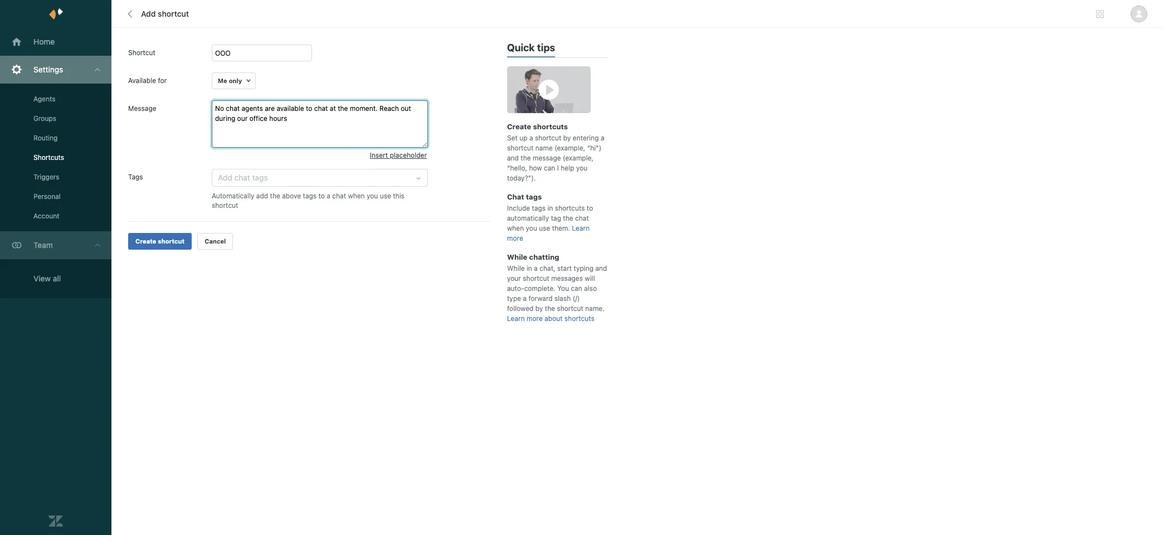 Task type: locate. For each thing, give the bounding box(es) containing it.
insert placeholder button
[[370, 148, 427, 163]]

create
[[507, 122, 532, 131], [136, 238, 156, 245]]

0 vertical spatial more
[[507, 234, 523, 243]]

tags up the automatically
[[532, 204, 546, 212]]

learn inside while chatting while in a chat, start typing and your shortcut messages will auto-complete. you can also type a forward slash (/) followed by the shortcut name. learn more about shortcuts
[[507, 315, 525, 323]]

the up "hello,
[[521, 154, 531, 162]]

shortcut
[[158, 9, 189, 18], [535, 134, 562, 142], [507, 144, 534, 152], [212, 201, 238, 210], [158, 238, 185, 245], [523, 274, 550, 283], [557, 304, 584, 313]]

"hi")
[[588, 144, 602, 152]]

the inside include tags in shortcuts to automatically tag the chat when you use them.
[[563, 214, 574, 222]]

more down the automatically
[[507, 234, 523, 243]]

use
[[380, 192, 391, 200], [539, 224, 551, 233]]

when
[[348, 192, 365, 200], [507, 224, 524, 233]]

use left 'this'
[[380, 192, 391, 200]]

chat
[[332, 192, 346, 200], [575, 214, 589, 222]]

by
[[564, 134, 571, 142], [536, 304, 543, 313]]

tips
[[537, 42, 556, 54]]

0 vertical spatial can
[[544, 164, 556, 172]]

to up learn more link
[[587, 204, 593, 212]]

1 horizontal spatial you
[[526, 224, 538, 233]]

automatically
[[212, 192, 255, 200]]

(example, up the help
[[563, 154, 594, 162]]

shortcut down automatically
[[212, 201, 238, 210]]

can up (/)
[[571, 284, 583, 293]]

0 horizontal spatial you
[[367, 192, 378, 200]]

learn right them.
[[572, 224, 590, 233]]

followed
[[507, 304, 534, 313]]

1 vertical spatial learn
[[507, 315, 525, 323]]

and inside while chatting while in a chat, start typing and your shortcut messages will auto-complete. you can also type a forward slash (/) followed by the shortcut name. learn more about shortcuts
[[596, 264, 607, 273]]

1 horizontal spatial chat
[[575, 214, 589, 222]]

1 vertical spatial create
[[136, 238, 156, 245]]

and right typing
[[596, 264, 607, 273]]

1 horizontal spatial to
[[587, 204, 593, 212]]

me only button
[[212, 72, 256, 89]]

tags right chat
[[526, 192, 542, 201]]

chat right tag
[[575, 214, 589, 222]]

the right add
[[270, 192, 280, 200]]

me only
[[218, 77, 242, 84]]

0 vertical spatial by
[[564, 134, 571, 142]]

to
[[319, 192, 325, 200], [587, 204, 593, 212]]

0 horizontal spatial to
[[319, 192, 325, 200]]

1 vertical spatial chat
[[575, 214, 589, 222]]

0 vertical spatial use
[[380, 192, 391, 200]]

the
[[521, 154, 531, 162], [270, 192, 280, 200], [563, 214, 574, 222], [545, 304, 555, 313]]

1 vertical spatial to
[[587, 204, 593, 212]]

you right the help
[[577, 164, 588, 172]]

0 vertical spatial when
[[348, 192, 365, 200]]

more down followed in the bottom of the page
[[527, 315, 543, 323]]

(example, down "entering"
[[555, 144, 586, 152]]

learn down followed in the bottom of the page
[[507, 315, 525, 323]]

shortcuts down name. at the bottom right of the page
[[565, 315, 595, 323]]

add shortcut
[[141, 9, 189, 18]]

settings
[[33, 65, 63, 74]]

and inside create shortcuts set up a shortcut by entering a shortcut name (example, "hi") and the message (example, "hello, how can i help you today?").
[[507, 154, 519, 162]]

1 vertical spatial you
[[367, 192, 378, 200]]

routing
[[33, 134, 58, 142]]

1 horizontal spatial by
[[564, 134, 571, 142]]

when down the automatically
[[507, 224, 524, 233]]

use left them.
[[539, 224, 551, 233]]

chat down add chat tags field
[[332, 192, 346, 200]]

0 vertical spatial you
[[577, 164, 588, 172]]

automatically add the above tags to a chat when you use this shortcut
[[212, 192, 405, 210]]

0 horizontal spatial when
[[348, 192, 365, 200]]

slash
[[555, 294, 571, 303]]

can inside while chatting while in a chat, start typing and your shortcut messages will auto-complete. you can also type a forward slash (/) followed by the shortcut name. learn more about shortcuts
[[571, 284, 583, 293]]

2 vertical spatial shortcuts
[[565, 315, 595, 323]]

shortcut inside button
[[158, 238, 185, 245]]

0 horizontal spatial learn
[[507, 315, 525, 323]]

chat inside "automatically add the above tags to a chat when you use this shortcut"
[[332, 192, 346, 200]]

1 horizontal spatial when
[[507, 224, 524, 233]]

tags inside "automatically add the above tags to a chat when you use this shortcut"
[[303, 192, 317, 200]]

shortcut left "cancel"
[[158, 238, 185, 245]]

a right up
[[530, 134, 533, 142]]

this
[[393, 192, 405, 200]]

shortcuts inside while chatting while in a chat, start typing and your shortcut messages will auto-complete. you can also type a forward slash (/) followed by the shortcut name. learn more about shortcuts
[[565, 315, 595, 323]]

1 horizontal spatial and
[[596, 264, 607, 273]]

more
[[507, 234, 523, 243], [527, 315, 543, 323]]

you left 'this'
[[367, 192, 378, 200]]

you down the automatically
[[526, 224, 538, 233]]

include tags in shortcuts to automatically tag the chat when you use them.
[[507, 204, 593, 233]]

by inside create shortcuts set up a shortcut by entering a shortcut name (example, "hi") and the message (example, "hello, how can i help you today?").
[[564, 134, 571, 142]]

them.
[[553, 224, 571, 233]]

0 horizontal spatial by
[[536, 304, 543, 313]]

0 vertical spatial shortcuts
[[533, 122, 568, 131]]

a inside "automatically add the above tags to a chat when you use this shortcut"
[[327, 192, 331, 200]]

2 horizontal spatial you
[[577, 164, 588, 172]]

include
[[507, 204, 530, 212]]

0 horizontal spatial can
[[544, 164, 556, 172]]

1 vertical spatial and
[[596, 264, 607, 273]]

0 vertical spatial and
[[507, 154, 519, 162]]

Message text field
[[212, 100, 428, 148]]

0 vertical spatial learn
[[572, 224, 590, 233]]

to down add chat tags field
[[319, 192, 325, 200]]

when left 'this'
[[348, 192, 365, 200]]

1 vertical spatial can
[[571, 284, 583, 293]]

0 horizontal spatial chat
[[332, 192, 346, 200]]

can
[[544, 164, 556, 172], [571, 284, 583, 293]]

messages
[[552, 274, 583, 283]]

0 vertical spatial while
[[507, 253, 528, 262]]

"hello,
[[507, 164, 528, 172]]

1 vertical spatial in
[[527, 264, 532, 273]]

insert
[[370, 151, 388, 159]]

while
[[507, 253, 528, 262], [507, 264, 525, 273]]

quick
[[507, 42, 535, 54]]

create inside create shortcuts set up a shortcut by entering a shortcut name (example, "hi") and the message (example, "hello, how can i help you today?").
[[507, 122, 532, 131]]

1 horizontal spatial can
[[571, 284, 583, 293]]

message
[[533, 154, 561, 162]]

quick tips
[[507, 42, 556, 54]]

above
[[282, 192, 301, 200]]

available for
[[128, 76, 167, 85]]

the inside "automatically add the above tags to a chat when you use this shortcut"
[[270, 192, 280, 200]]

complete.
[[525, 284, 556, 293]]

set
[[507, 134, 518, 142]]

2 vertical spatial you
[[526, 224, 538, 233]]

when inside "automatically add the above tags to a chat when you use this shortcut"
[[348, 192, 365, 200]]

a
[[530, 134, 533, 142], [601, 134, 605, 142], [327, 192, 331, 200], [534, 264, 538, 273], [523, 294, 527, 303]]

can left i
[[544, 164, 556, 172]]

in left the chat,
[[527, 264, 532, 273]]

tags right the above
[[303, 192, 317, 200]]

1 vertical spatial while
[[507, 264, 525, 273]]

by left "entering"
[[564, 134, 571, 142]]

by inside while chatting while in a chat, start typing and your shortcut messages will auto-complete. you can also type a forward slash (/) followed by the shortcut name. learn more about shortcuts
[[536, 304, 543, 313]]

0 horizontal spatial in
[[527, 264, 532, 273]]

0 vertical spatial to
[[319, 192, 325, 200]]

0 horizontal spatial use
[[380, 192, 391, 200]]

in up tag
[[548, 204, 553, 212]]

add
[[256, 192, 268, 200]]

0 horizontal spatial more
[[507, 234, 523, 243]]

0 vertical spatial chat
[[332, 192, 346, 200]]

use inside include tags in shortcuts to automatically tag the chat when you use them.
[[539, 224, 551, 233]]

shortcuts
[[533, 122, 568, 131], [555, 204, 585, 212], [565, 315, 595, 323]]

and
[[507, 154, 519, 162], [596, 264, 607, 273]]

will
[[585, 274, 595, 283]]

and up "hello,
[[507, 154, 519, 162]]

1 vertical spatial when
[[507, 224, 524, 233]]

(example,
[[555, 144, 586, 152], [563, 154, 594, 162]]

0 horizontal spatial and
[[507, 154, 519, 162]]

learn more
[[507, 224, 590, 243]]

1 horizontal spatial in
[[548, 204, 553, 212]]

(/)
[[573, 294, 580, 303]]

shortcut up name
[[535, 134, 562, 142]]

how
[[529, 164, 542, 172]]

1 vertical spatial by
[[536, 304, 543, 313]]

shortcuts up tag
[[555, 204, 585, 212]]

0 vertical spatial create
[[507, 122, 532, 131]]

you
[[577, 164, 588, 172], [367, 192, 378, 200], [526, 224, 538, 233]]

0 vertical spatial in
[[548, 204, 553, 212]]

learn
[[572, 224, 590, 233], [507, 315, 525, 323]]

1 vertical spatial shortcuts
[[555, 204, 585, 212]]

0 horizontal spatial create
[[136, 238, 156, 245]]

a down add chat tags field
[[327, 192, 331, 200]]

home
[[33, 37, 55, 46]]

in
[[548, 204, 553, 212], [527, 264, 532, 273]]

i
[[557, 164, 559, 172]]

tags
[[303, 192, 317, 200], [526, 192, 542, 201], [532, 204, 546, 212]]

shortcut down (/)
[[557, 304, 584, 313]]

create for shortcuts
[[507, 122, 532, 131]]

1 vertical spatial use
[[539, 224, 551, 233]]

1 horizontal spatial learn
[[572, 224, 590, 233]]

shortcuts up name
[[533, 122, 568, 131]]

help
[[561, 164, 575, 172]]

cancel
[[205, 238, 226, 245]]

create shortcut
[[136, 238, 185, 245]]

you inside create shortcuts set up a shortcut by entering a shortcut name (example, "hi") and the message (example, "hello, how can i help you today?").
[[577, 164, 588, 172]]

by down forward
[[536, 304, 543, 313]]

1 horizontal spatial more
[[527, 315, 543, 323]]

chat inside include tags in shortcuts to automatically tag the chat when you use them.
[[575, 214, 589, 222]]

tags inside include tags in shortcuts to automatically tag the chat when you use them.
[[532, 204, 546, 212]]

the up learn more about shortcuts link
[[545, 304, 555, 313]]

2 while from the top
[[507, 264, 525, 273]]

create inside button
[[136, 238, 156, 245]]

1 horizontal spatial use
[[539, 224, 551, 233]]

all
[[53, 274, 61, 283]]

shortcuts inside include tags in shortcuts to automatically tag the chat when you use them.
[[555, 204, 585, 212]]

1 horizontal spatial create
[[507, 122, 532, 131]]

the right tag
[[563, 214, 574, 222]]

view
[[33, 274, 51, 283]]

1 vertical spatial more
[[527, 315, 543, 323]]



Task type: vqa. For each thing, say whether or not it's contained in the screenshot.
Marcus, the James Peterson link
no



Task type: describe. For each thing, give the bounding box(es) containing it.
in inside while chatting while in a chat, start typing and your shortcut messages will auto-complete. you can also type a forward slash (/) followed by the shortcut name. learn more about shortcuts
[[527, 264, 532, 273]]

personal
[[33, 192, 61, 201]]

to inside include tags in shortcuts to automatically tag the chat when you use them.
[[587, 204, 593, 212]]

agents
[[33, 95, 55, 103]]

learn inside the learn more
[[572, 224, 590, 233]]

available
[[128, 76, 156, 85]]

shortcut inside "automatically add the above tags to a chat when you use this shortcut"
[[212, 201, 238, 210]]

up
[[520, 134, 528, 142]]

tag
[[551, 214, 562, 222]]

groups
[[33, 114, 56, 123]]

chatting
[[530, 253, 560, 262]]

you inside "automatically add the above tags to a chat when you use this shortcut"
[[367, 192, 378, 200]]

you
[[558, 284, 569, 293]]

learn more about shortcuts link
[[507, 315, 595, 323]]

create shortcut button
[[128, 233, 192, 250]]

the inside while chatting while in a chat, start typing and your shortcut messages will auto-complete. you can also type a forward slash (/) followed by the shortcut name. learn more about shortcuts
[[545, 304, 555, 313]]

tags for include
[[532, 204, 546, 212]]

shortcut down up
[[507, 144, 534, 152]]

create for shortcut
[[136, 238, 156, 245]]

a right type
[[523, 294, 527, 303]]

insert placeholder
[[370, 151, 427, 159]]

add
[[141, 9, 156, 18]]

can inside create shortcuts set up a shortcut by entering a shortcut name (example, "hi") and the message (example, "hello, how can i help you today?").
[[544, 164, 556, 172]]

a left the chat,
[[534, 264, 538, 273]]

a up "hi")
[[601, 134, 605, 142]]

the inside create shortcuts set up a shortcut by entering a shortcut name (example, "hi") and the message (example, "hello, how can i help you today?").
[[521, 154, 531, 162]]

more inside the learn more
[[507, 234, 523, 243]]

cancel button
[[197, 233, 233, 250]]

forward
[[529, 294, 553, 303]]

message
[[128, 104, 156, 113]]

only
[[229, 77, 242, 84]]

about
[[545, 315, 563, 323]]

shortcuts inside create shortcuts set up a shortcut by entering a shortcut name (example, "hi") and the message (example, "hello, how can i help you today?").
[[533, 122, 568, 131]]

me
[[218, 77, 227, 84]]

today?").
[[507, 174, 536, 182]]

account
[[33, 212, 59, 220]]

view all
[[33, 274, 61, 283]]

typing
[[574, 264, 594, 273]]

your
[[507, 274, 521, 283]]

team
[[33, 240, 53, 250]]

while chatting while in a chat, start typing and your shortcut messages will auto-complete. you can also type a forward slash (/) followed by the shortcut name. learn more about shortcuts
[[507, 253, 607, 323]]

create shortcuts set up a shortcut by entering a shortcut name (example, "hi") and the message (example, "hello, how can i help you today?").
[[507, 122, 605, 182]]

name
[[536, 144, 553, 152]]

0 vertical spatial (example,
[[555, 144, 586, 152]]

zendesk products image
[[1097, 10, 1105, 18]]

learn more link
[[507, 224, 590, 243]]

use inside "automatically add the above tags to a chat when you use this shortcut"
[[380, 192, 391, 200]]

more inside while chatting while in a chat, start typing and your shortcut messages will auto-complete. you can also type a forward slash (/) followed by the shortcut name. learn more about shortcuts
[[527, 315, 543, 323]]

shortcut right add
[[158, 9, 189, 18]]

Shortcut text field
[[212, 45, 312, 61]]

shortcut
[[128, 49, 155, 57]]

chat tags
[[507, 192, 542, 201]]

1 vertical spatial (example,
[[563, 154, 594, 162]]

shortcuts
[[33, 153, 64, 162]]

tags
[[128, 173, 143, 181]]

1 while from the top
[[507, 253, 528, 262]]

entering
[[573, 134, 599, 142]]

name.
[[586, 304, 605, 313]]

type
[[507, 294, 521, 303]]

in inside include tags in shortcuts to automatically tag the chat when you use them.
[[548, 204, 553, 212]]

chat
[[507, 192, 525, 201]]

start
[[558, 264, 572, 273]]

for
[[158, 76, 167, 85]]

tags for chat
[[526, 192, 542, 201]]

when inside include tags in shortcuts to automatically tag the chat when you use them.
[[507, 224, 524, 233]]

chat,
[[540, 264, 556, 273]]

shortcut up complete.
[[523, 274, 550, 283]]

also
[[585, 284, 597, 293]]

auto-
[[507, 284, 525, 293]]

to inside "automatically add the above tags to a chat when you use this shortcut"
[[319, 192, 325, 200]]

automatically
[[507, 214, 549, 222]]

you inside include tags in shortcuts to automatically tag the chat when you use them.
[[526, 224, 538, 233]]

Add chat tags field
[[218, 171, 409, 185]]

placeholder
[[390, 151, 427, 159]]

triggers
[[33, 173, 59, 181]]



